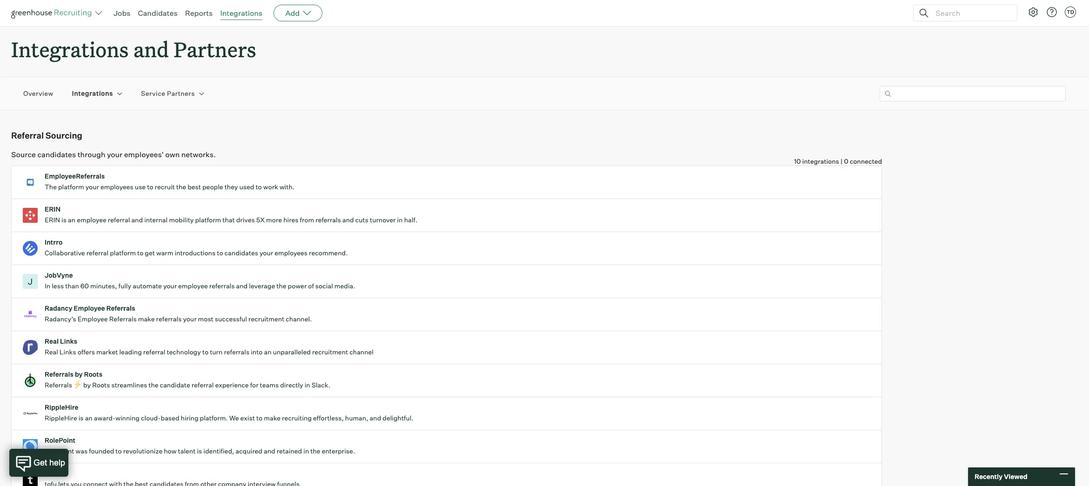 Task type: vqa. For each thing, say whether or not it's contained in the screenshot.
the right Degree
no



Task type: locate. For each thing, give the bounding box(es) containing it.
real links real links offers market leading referral technology to turn referrals into an unparalleled recruitment channel
[[45, 337, 374, 356]]

sourcing
[[46, 130, 82, 141]]

0 vertical spatial in
[[397, 216, 403, 224]]

employee up collaborative
[[77, 216, 106, 224]]

referral sourcing
[[11, 130, 82, 141]]

successful
[[215, 315, 247, 323]]

to right founded
[[116, 447, 122, 455]]

in left 'half.'
[[397, 216, 403, 224]]

roots right the ⚡
[[92, 381, 110, 389]]

employees left use
[[100, 183, 133, 191]]

1 horizontal spatial integrations link
[[220, 8, 262, 18]]

2 vertical spatial an
[[85, 414, 92, 422]]

the left power
[[276, 282, 286, 290]]

and left leverage
[[236, 282, 248, 290]]

and right human,
[[370, 414, 381, 422]]

your up leverage
[[260, 249, 273, 257]]

0 vertical spatial platform
[[58, 183, 84, 191]]

the left the 'candidate'
[[149, 381, 158, 389]]

referral inside the erin erin is an employee referral and internal mobility platform that drives 5x more hires from referrals and cuts turnover in half.
[[108, 216, 130, 224]]

referral
[[11, 130, 44, 141]]

referral right the 'candidate'
[[192, 381, 214, 389]]

2 rolepoint from the top
[[45, 447, 74, 455]]

channel
[[350, 348, 374, 356]]

to
[[147, 183, 153, 191], [256, 183, 262, 191], [137, 249, 143, 257], [217, 249, 223, 257], [202, 348, 209, 356], [256, 414, 263, 422], [116, 447, 122, 455]]

employee
[[77, 216, 106, 224], [178, 282, 208, 290]]

2 vertical spatial is
[[197, 447, 202, 455]]

overview
[[23, 90, 53, 97]]

0 vertical spatial erin
[[45, 205, 61, 213]]

in inside rolepoint rolepoint was founded to revolutionize how talent is identified, acquired and retained in the enterprise.
[[303, 447, 309, 455]]

recruitment left channel
[[312, 348, 348, 356]]

slack.
[[312, 381, 330, 389]]

add
[[285, 8, 300, 18]]

directly
[[280, 381, 303, 389]]

your left most
[[183, 315, 197, 323]]

0 vertical spatial recruitment
[[248, 315, 284, 323]]

radancy employee referrals radancy's employee referrals make referrals your most successful recruitment channel.
[[45, 304, 312, 323]]

0 vertical spatial make
[[138, 315, 155, 323]]

platform inside "intrro collaborative referral platform to get warm introductions to candidates your employees recommend."
[[110, 249, 136, 257]]

0 horizontal spatial make
[[138, 315, 155, 323]]

integrations for the top integrations link
[[220, 8, 262, 18]]

and left internal
[[131, 216, 143, 224]]

1 vertical spatial by
[[83, 381, 91, 389]]

0 vertical spatial candidates
[[37, 150, 76, 159]]

2 horizontal spatial platform
[[195, 216, 221, 224]]

an inside real links real links offers market leading referral technology to turn referrals into an unparalleled recruitment channel
[[264, 348, 272, 356]]

recruit
[[155, 183, 175, 191]]

radancy's
[[45, 315, 76, 323]]

1 ripplehire from the top
[[45, 403, 78, 411]]

in inside referrals by roots referrals ⚡ by roots streamlines the candidate referral experience for teams directly in slack.
[[305, 381, 310, 389]]

links down radancy's
[[60, 337, 77, 345]]

rolepoint
[[45, 437, 75, 444], [45, 447, 74, 455]]

recently
[[975, 473, 1003, 481]]

make down 'automate'
[[138, 315, 155, 323]]

the
[[176, 183, 186, 191], [276, 282, 286, 290], [149, 381, 158, 389], [310, 447, 320, 455]]

1 horizontal spatial is
[[78, 414, 84, 422]]

leverage
[[249, 282, 275, 290]]

td
[[1067, 9, 1074, 15]]

social
[[315, 282, 333, 290]]

employees inside employeereferrals the platform your employees use to recruit the best people they used to work with.
[[100, 183, 133, 191]]

ripplehire ripplehire is an award-winning cloud-based hiring platform. we exist to make recruiting effortless, human, and delightful.
[[45, 403, 413, 422]]

fully
[[118, 282, 131, 290]]

people
[[202, 183, 223, 191]]

0 vertical spatial ripplehire
[[45, 403, 78, 411]]

platform left that
[[195, 216, 221, 224]]

referral left internal
[[108, 216, 130, 224]]

employee up radancy employee referrals radancy's employee referrals make referrals your most successful recruitment channel.
[[178, 282, 208, 290]]

teams
[[260, 381, 279, 389]]

warm
[[156, 249, 173, 257]]

is inside the erin erin is an employee referral and internal mobility platform that drives 5x more hires from referrals and cuts turnover in half.
[[61, 216, 67, 224]]

0 vertical spatial rolepoint
[[45, 437, 75, 444]]

referral right collaborative
[[86, 249, 108, 257]]

use
[[135, 183, 146, 191]]

1 vertical spatial integrations link
[[72, 89, 113, 98]]

effortless,
[[313, 414, 344, 422]]

get
[[145, 249, 155, 257]]

0 vertical spatial an
[[68, 216, 75, 224]]

1 vertical spatial an
[[264, 348, 272, 356]]

rolepoint up tofu
[[45, 437, 75, 444]]

intrro
[[45, 238, 63, 246]]

referrals left the into
[[224, 348, 249, 356]]

2 vertical spatial platform
[[110, 249, 136, 257]]

unparalleled
[[273, 348, 311, 356]]

make left the recruiting
[[264, 414, 281, 422]]

referrals up technology
[[156, 315, 182, 323]]

0 horizontal spatial employee
[[77, 216, 106, 224]]

1 vertical spatial in
[[305, 381, 310, 389]]

we
[[229, 414, 239, 422]]

referral inside real links real links offers market leading referral technology to turn referrals into an unparalleled recruitment channel
[[143, 348, 165, 356]]

1 vertical spatial is
[[78, 414, 84, 422]]

into
[[251, 348, 263, 356]]

partners right service
[[167, 90, 195, 97]]

platform down the employeereferrals
[[58, 183, 84, 191]]

erin
[[45, 205, 61, 213], [45, 216, 60, 224]]

employee down 60
[[74, 304, 105, 312]]

1 vertical spatial rolepoint
[[45, 447, 74, 455]]

referral right leading
[[143, 348, 165, 356]]

1 horizontal spatial an
[[85, 414, 92, 422]]

leading
[[119, 348, 142, 356]]

the left best
[[176, 183, 186, 191]]

an
[[68, 216, 75, 224], [264, 348, 272, 356], [85, 414, 92, 422]]

an inside ripplehire ripplehire is an award-winning cloud-based hiring platform. we exist to make recruiting effortless, human, and delightful.
[[85, 414, 92, 422]]

1 vertical spatial employees
[[275, 249, 308, 257]]

0 vertical spatial employee
[[77, 216, 106, 224]]

by up the ⚡
[[75, 370, 83, 378]]

employees down hires
[[275, 249, 308, 257]]

employeereferrals
[[45, 172, 105, 180]]

1 horizontal spatial platform
[[110, 249, 136, 257]]

your inside jobvyne in less than 60 minutes, fully automate your employee referrals and leverage the power of social media.
[[163, 282, 177, 290]]

your
[[107, 150, 122, 159], [85, 183, 99, 191], [260, 249, 273, 257], [163, 282, 177, 290], [183, 315, 197, 323]]

your inside "intrro collaborative referral platform to get warm introductions to candidates your employees recommend."
[[260, 249, 273, 257]]

10
[[794, 157, 801, 165]]

1 horizontal spatial by
[[83, 381, 91, 389]]

an up collaborative
[[68, 216, 75, 224]]

0 horizontal spatial employees
[[100, 183, 133, 191]]

exist
[[240, 414, 255, 422]]

to left turn
[[202, 348, 209, 356]]

is left the award-
[[78, 414, 84, 422]]

overview link
[[23, 89, 53, 98]]

the inside jobvyne in less than 60 minutes, fully automate your employee referrals and leverage the power of social media.
[[276, 282, 286, 290]]

jobvyne
[[45, 271, 73, 279]]

media.
[[334, 282, 355, 290]]

the left the enterprise.
[[310, 447, 320, 455]]

and left retained
[[264, 447, 275, 455]]

in inside the erin erin is an employee referral and internal mobility platform that drives 5x more hires from referrals and cuts turnover in half.
[[397, 216, 403, 224]]

1 vertical spatial platform
[[195, 216, 221, 224]]

to right use
[[147, 183, 153, 191]]

to right exist at the left of the page
[[256, 414, 263, 422]]

2 erin from the top
[[45, 216, 60, 224]]

1 vertical spatial partners
[[167, 90, 195, 97]]

recruiting
[[282, 414, 312, 422]]

is up the intrro
[[61, 216, 67, 224]]

in right retained
[[303, 447, 309, 455]]

by right the ⚡
[[83, 381, 91, 389]]

0 horizontal spatial is
[[61, 216, 67, 224]]

an left the award-
[[85, 414, 92, 422]]

from
[[300, 216, 314, 224]]

1 vertical spatial ripplehire
[[45, 414, 77, 422]]

own
[[165, 150, 180, 159]]

in
[[397, 216, 403, 224], [305, 381, 310, 389], [303, 447, 309, 455]]

work
[[263, 183, 278, 191]]

roots
[[84, 370, 102, 378], [92, 381, 110, 389]]

employees
[[100, 183, 133, 191], [275, 249, 308, 257]]

0 vertical spatial partners
[[174, 35, 256, 63]]

0 horizontal spatial platform
[[58, 183, 84, 191]]

your right 'automate'
[[163, 282, 177, 290]]

and inside ripplehire ripplehire is an award-winning cloud-based hiring platform. we exist to make recruiting effortless, human, and delightful.
[[370, 414, 381, 422]]

1 vertical spatial employee
[[178, 282, 208, 290]]

reports link
[[185, 8, 213, 18]]

integrations link
[[220, 8, 262, 18], [72, 89, 113, 98]]

1 horizontal spatial candidates
[[225, 249, 258, 257]]

platform left get on the left bottom
[[110, 249, 136, 257]]

1 vertical spatial make
[[264, 414, 281, 422]]

an right the into
[[264, 348, 272, 356]]

0 horizontal spatial by
[[75, 370, 83, 378]]

2 vertical spatial integrations
[[72, 90, 113, 97]]

1 horizontal spatial employees
[[275, 249, 308, 257]]

service partners
[[141, 90, 195, 97]]

1 horizontal spatial recruitment
[[312, 348, 348, 356]]

half.
[[404, 216, 417, 224]]

1 horizontal spatial employee
[[178, 282, 208, 290]]

your inside employeereferrals the platform your employees use to recruit the best people they used to work with.
[[85, 183, 99, 191]]

the inside employeereferrals the platform your employees use to recruit the best people they used to work with.
[[176, 183, 186, 191]]

is right talent
[[197, 447, 202, 455]]

platform inside the erin erin is an employee referral and internal mobility platform that drives 5x more hires from referrals and cuts turnover in half.
[[195, 216, 221, 224]]

employee
[[74, 304, 105, 312], [78, 315, 108, 323]]

0 vertical spatial is
[[61, 216, 67, 224]]

your inside radancy employee referrals radancy's employee referrals make referrals your most successful recruitment channel.
[[183, 315, 197, 323]]

1 vertical spatial recruitment
[[312, 348, 348, 356]]

an inside the erin erin is an employee referral and internal mobility platform that drives 5x more hires from referrals and cuts turnover in half.
[[68, 216, 75, 224]]

recruitment inside real links real links offers market leading referral technology to turn referrals into an unparalleled recruitment channel
[[312, 348, 348, 356]]

to right "introductions"
[[217, 249, 223, 257]]

referrals up successful at the left bottom of page
[[209, 282, 235, 290]]

most
[[198, 315, 213, 323]]

roots down offers
[[84, 370, 102, 378]]

configure image
[[1028, 7, 1039, 18]]

partners down reports "link" at the top
[[174, 35, 256, 63]]

1 horizontal spatial make
[[264, 414, 281, 422]]

to inside ripplehire ripplehire is an award-winning cloud-based hiring platform. we exist to make recruiting effortless, human, and delightful.
[[256, 414, 263, 422]]

j
[[28, 276, 33, 287]]

erin down the
[[45, 205, 61, 213]]

source
[[11, 150, 36, 159]]

2 real from the top
[[45, 348, 58, 356]]

1 vertical spatial erin
[[45, 216, 60, 224]]

in left "slack."
[[305, 381, 310, 389]]

rolepoint left 'was'
[[45, 447, 74, 455]]

1 vertical spatial integrations
[[11, 35, 129, 63]]

drives
[[236, 216, 255, 224]]

service partners link
[[141, 89, 195, 98]]

referrals right from
[[316, 216, 341, 224]]

best
[[188, 183, 201, 191]]

and inside jobvyne in less than 60 minutes, fully automate your employee referrals and leverage the power of social media.
[[236, 282, 248, 290]]

0 vertical spatial employees
[[100, 183, 133, 191]]

links left offers
[[59, 348, 76, 356]]

collaborative
[[45, 249, 85, 257]]

candidates down the 'drives'
[[225, 249, 258, 257]]

0 vertical spatial real
[[45, 337, 59, 345]]

2 vertical spatial in
[[303, 447, 309, 455]]

1 vertical spatial candidates
[[225, 249, 258, 257]]

0 vertical spatial integrations
[[220, 8, 262, 18]]

candidates down sourcing
[[37, 150, 76, 159]]

recruitment left channel.
[[248, 315, 284, 323]]

make
[[138, 315, 155, 323], [264, 414, 281, 422]]

0 horizontal spatial an
[[68, 216, 75, 224]]

your right 'through'
[[107, 150, 122, 159]]

award-
[[94, 414, 116, 422]]

2 horizontal spatial is
[[197, 447, 202, 455]]

experience
[[215, 381, 249, 389]]

None text field
[[880, 86, 1066, 101]]

1 vertical spatial real
[[45, 348, 58, 356]]

employee right radancy's
[[78, 315, 108, 323]]

hiring
[[181, 414, 198, 422]]

platform
[[58, 183, 84, 191], [195, 216, 221, 224], [110, 249, 136, 257]]

⚡
[[74, 381, 82, 389]]

erin up the intrro
[[45, 216, 60, 224]]

your down the employeereferrals
[[85, 183, 99, 191]]

hires
[[283, 216, 299, 224]]

is inside ripplehire ripplehire is an award-winning cloud-based hiring platform. we exist to make recruiting effortless, human, and delightful.
[[78, 414, 84, 422]]

0 horizontal spatial recruitment
[[248, 315, 284, 323]]

2 horizontal spatial an
[[264, 348, 272, 356]]

was
[[76, 447, 88, 455]]

to inside rolepoint rolepoint was founded to revolutionize how talent is identified, acquired and retained in the enterprise.
[[116, 447, 122, 455]]



Task type: describe. For each thing, give the bounding box(es) containing it.
to right used
[[256, 183, 262, 191]]

turn
[[210, 348, 223, 356]]

1 erin from the top
[[45, 205, 61, 213]]

channel.
[[286, 315, 312, 323]]

referrals inside jobvyne in less than 60 minutes, fully automate your employee referrals and leverage the power of social media.
[[209, 282, 235, 290]]

enterprise.
[[322, 447, 355, 455]]

founded
[[89, 447, 114, 455]]

integrations and partners
[[11, 35, 256, 63]]

platform inside employeereferrals the platform your employees use to recruit the best people they used to work with.
[[58, 183, 84, 191]]

to inside real links real links offers market leading referral technology to turn referrals into an unparalleled recruitment channel
[[202, 348, 209, 356]]

0 vertical spatial integrations link
[[220, 8, 262, 18]]

and down candidates link
[[133, 35, 169, 63]]

integrations for integrations and partners
[[11, 35, 129, 63]]

less
[[52, 282, 64, 290]]

they
[[225, 183, 238, 191]]

technology
[[167, 348, 201, 356]]

employees inside "intrro collaborative referral platform to get warm introductions to candidates your employees recommend."
[[275, 249, 308, 257]]

and left the cuts
[[342, 216, 354, 224]]

recently viewed
[[975, 473, 1028, 481]]

make inside ripplehire ripplehire is an award-winning cloud-based hiring platform. we exist to make recruiting effortless, human, and delightful.
[[264, 414, 281, 422]]

automate
[[133, 282, 162, 290]]

service
[[141, 90, 165, 97]]

with.
[[280, 183, 295, 191]]

market
[[96, 348, 118, 356]]

make inside radancy employee referrals radancy's employee referrals make referrals your most successful recruitment channel.
[[138, 315, 155, 323]]

tofu link
[[12, 464, 882, 486]]

intrro collaborative referral platform to get warm introductions to candidates your employees recommend.
[[45, 238, 348, 257]]

Search text field
[[933, 6, 1009, 20]]

is inside rolepoint rolepoint was founded to revolutionize how talent is identified, acquired and retained in the enterprise.
[[197, 447, 202, 455]]

of
[[308, 282, 314, 290]]

the inside referrals by roots referrals ⚡ by roots streamlines the candidate referral experience for teams directly in slack.
[[149, 381, 158, 389]]

employee inside the erin erin is an employee referral and internal mobility platform that drives 5x more hires from referrals and cuts turnover in half.
[[77, 216, 106, 224]]

an for internal
[[68, 216, 75, 224]]

jobs link
[[114, 8, 131, 18]]

winning
[[115, 414, 140, 422]]

identified,
[[203, 447, 234, 455]]

networks.
[[181, 150, 216, 159]]

2 ripplehire from the top
[[45, 414, 77, 422]]

integrations for the leftmost integrations link
[[72, 90, 113, 97]]

erin erin is an employee referral and internal mobility platform that drives 5x more hires from referrals and cuts turnover in half.
[[45, 205, 417, 224]]

integrations
[[802, 157, 839, 165]]

1 real from the top
[[45, 337, 59, 345]]

source candidates through your employees' own networks.
[[11, 150, 216, 159]]

5x
[[256, 216, 265, 224]]

candidate
[[160, 381, 190, 389]]

to left get on the left bottom
[[137, 249, 143, 257]]

1 vertical spatial employee
[[78, 315, 108, 323]]

0 vertical spatial by
[[75, 370, 83, 378]]

referrals inside radancy employee referrals radancy's employee referrals make referrals your most successful recruitment channel.
[[156, 315, 182, 323]]

minutes,
[[90, 282, 117, 290]]

td button
[[1063, 5, 1078, 20]]

1 vertical spatial roots
[[92, 381, 110, 389]]

reports
[[185, 8, 213, 18]]

viewed
[[1004, 473, 1028, 481]]

referrals by roots referrals ⚡ by roots streamlines the candidate referral experience for teams directly in slack.
[[45, 370, 330, 389]]

talent
[[178, 447, 196, 455]]

the inside rolepoint rolepoint was founded to revolutionize how talent is identified, acquired and retained in the enterprise.
[[310, 447, 320, 455]]

tofu
[[45, 470, 57, 477]]

introductions
[[175, 249, 216, 257]]

power
[[288, 282, 307, 290]]

employee inside jobvyne in less than 60 minutes, fully automate your employee referrals and leverage the power of social media.
[[178, 282, 208, 290]]

|
[[841, 157, 843, 165]]

0 vertical spatial links
[[60, 337, 77, 345]]

1 rolepoint from the top
[[45, 437, 75, 444]]

0 horizontal spatial candidates
[[37, 150, 76, 159]]

and inside rolepoint rolepoint was founded to revolutionize how talent is identified, acquired and retained in the enterprise.
[[264, 447, 275, 455]]

candidates
[[138, 8, 178, 18]]

based
[[161, 414, 179, 422]]

candidates link
[[138, 8, 178, 18]]

partners inside the service partners 'link'
[[167, 90, 195, 97]]

referrals inside the erin erin is an employee referral and internal mobility platform that drives 5x more hires from referrals and cuts turnover in half.
[[316, 216, 341, 224]]

recruitment inside radancy employee referrals radancy's employee referrals make referrals your most successful recruitment channel.
[[248, 315, 284, 323]]

candidates inside "intrro collaborative referral platform to get warm introductions to candidates your employees recommend."
[[225, 249, 258, 257]]

referrals inside real links real links offers market leading referral technology to turn referrals into an unparalleled recruitment channel
[[224, 348, 249, 356]]

0
[[844, 157, 848, 165]]

in
[[45, 282, 50, 290]]

employees'
[[124, 150, 164, 159]]

10 integrations | 0 connected
[[794, 157, 882, 165]]

than
[[65, 282, 79, 290]]

turnover
[[370, 216, 396, 224]]

jobs
[[114, 8, 131, 18]]

through
[[78, 150, 105, 159]]

jobvyne in less than 60 minutes, fully automate your employee referrals and leverage the power of social media.
[[45, 271, 355, 290]]

retained
[[277, 447, 302, 455]]

0 vertical spatial roots
[[84, 370, 102, 378]]

add button
[[274, 5, 323, 21]]

greenhouse recruiting image
[[11, 7, 95, 19]]

an for based
[[85, 414, 92, 422]]

referral inside referrals by roots referrals ⚡ by roots streamlines the candidate referral experience for teams directly in slack.
[[192, 381, 214, 389]]

mobility
[[169, 216, 194, 224]]

offers
[[78, 348, 95, 356]]

that
[[223, 216, 235, 224]]

td button
[[1065, 7, 1076, 18]]

acquired
[[236, 447, 262, 455]]

1 vertical spatial links
[[59, 348, 76, 356]]

is for erin
[[61, 216, 67, 224]]

platform.
[[200, 414, 228, 422]]

used
[[239, 183, 254, 191]]

revolutionize
[[123, 447, 162, 455]]

0 vertical spatial employee
[[74, 304, 105, 312]]

employeereferrals the platform your employees use to recruit the best people they used to work with.
[[45, 172, 295, 191]]

0 horizontal spatial integrations link
[[72, 89, 113, 98]]

delightful.
[[383, 414, 413, 422]]

is for ripplehire
[[78, 414, 84, 422]]

referral inside "intrro collaborative referral platform to get warm introductions to candidates your employees recommend."
[[86, 249, 108, 257]]

human,
[[345, 414, 368, 422]]

the
[[45, 183, 57, 191]]

rolepoint rolepoint was founded to revolutionize how talent is identified, acquired and retained in the enterprise.
[[45, 437, 355, 455]]

connected
[[850, 157, 882, 165]]

how
[[164, 447, 177, 455]]

internal
[[144, 216, 168, 224]]



